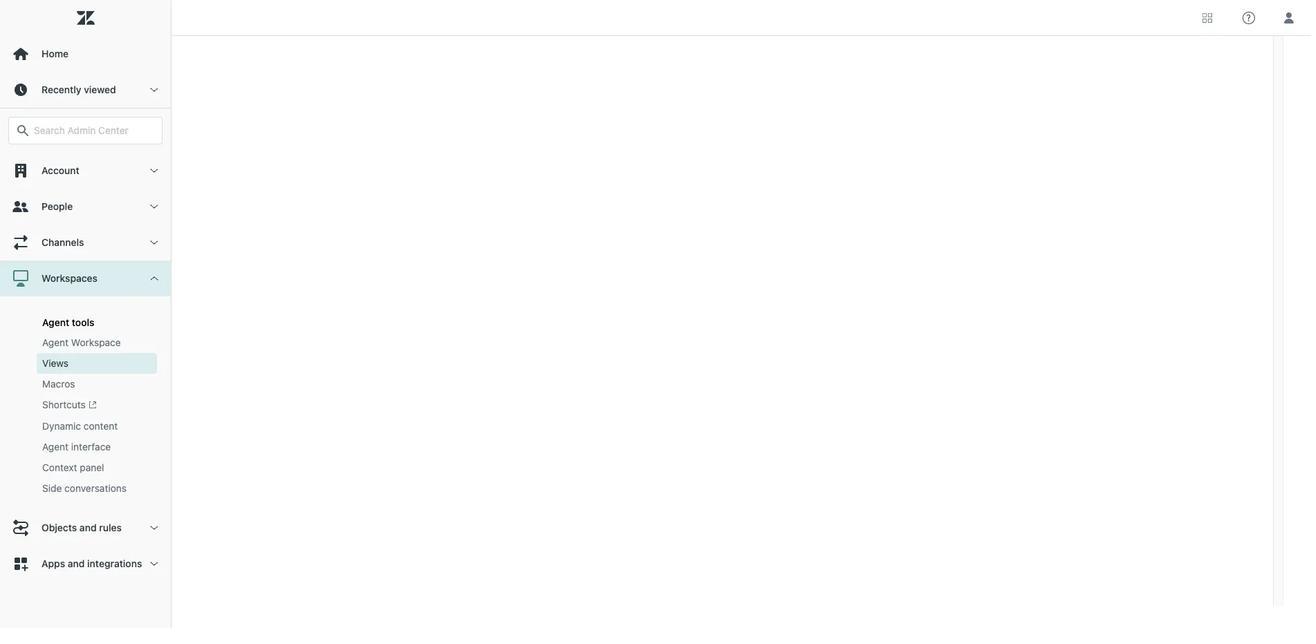 Task type: vqa. For each thing, say whether or not it's contained in the screenshot.
can inside Live chat and messaging Customers can connect from web, mobile, and social, while agents see a single conversation. Give it a try.
no



Task type: describe. For each thing, give the bounding box(es) containing it.
content
[[84, 421, 118, 433]]

side conversations element
[[42, 482, 127, 496]]

context panel element
[[42, 462, 104, 476]]

zendesk products image
[[1203, 13, 1213, 22]]

side conversations
[[42, 483, 127, 495]]

conversations
[[64, 483, 127, 495]]

primary element
[[0, 0, 172, 629]]

context
[[42, 462, 77, 474]]

workspaces group
[[0, 297, 171, 511]]

agent interface element
[[42, 441, 111, 455]]

agent for agent interface
[[42, 442, 69, 453]]

recently
[[42, 84, 81, 95]]

objects and rules button
[[0, 511, 171, 547]]

channels
[[42, 237, 84, 248]]

objects and rules
[[42, 523, 122, 534]]

macros link
[[37, 374, 157, 395]]

tree item inside primary element
[[0, 261, 171, 511]]

help image
[[1243, 11, 1256, 24]]

context panel link
[[37, 458, 157, 479]]

apps and integrations
[[42, 559, 142, 570]]

rules
[[99, 523, 122, 534]]

workspaces button
[[0, 261, 171, 297]]

and for apps
[[68, 559, 85, 570]]

macros element
[[42, 378, 75, 392]]

none search field inside primary element
[[1, 117, 170, 145]]

account
[[42, 165, 79, 176]]

agent tools
[[42, 317, 94, 329]]

tools
[[72, 317, 94, 329]]

viewed
[[84, 84, 116, 95]]

workspaces
[[42, 273, 98, 284]]

agent for agent workspace
[[42, 337, 69, 349]]

agent interface
[[42, 442, 111, 453]]

shortcuts element
[[42, 399, 97, 413]]

dynamic content element
[[42, 420, 118, 434]]

recently viewed button
[[0, 72, 171, 108]]

macros
[[42, 378, 75, 390]]

views link
[[37, 354, 157, 374]]

home button
[[0, 36, 171, 72]]

side conversations link
[[37, 479, 157, 500]]

shortcuts link
[[37, 395, 157, 417]]



Task type: locate. For each thing, give the bounding box(es) containing it.
agent workspace link
[[37, 333, 157, 354]]

1 vertical spatial agent
[[42, 337, 69, 349]]

agent tools element
[[42, 317, 94, 329]]

workspace
[[71, 337, 121, 349]]

dynamic content link
[[37, 417, 157, 437]]

recently viewed
[[42, 84, 116, 95]]

tree item containing workspaces
[[0, 261, 171, 511]]

dynamic content
[[42, 421, 118, 433]]

2 vertical spatial agent
[[42, 442, 69, 453]]

and inside dropdown button
[[68, 559, 85, 570]]

panel
[[80, 462, 104, 474]]

objects
[[42, 523, 77, 534]]

channels button
[[0, 225, 171, 261]]

agent workspace
[[42, 337, 121, 349]]

apps and integrations button
[[0, 547, 171, 583]]

and right apps in the left bottom of the page
[[68, 559, 85, 570]]

user menu image
[[1281, 9, 1299, 27]]

agent up views
[[42, 337, 69, 349]]

1 vertical spatial and
[[68, 559, 85, 570]]

people button
[[0, 189, 171, 225]]

views element
[[42, 357, 69, 371]]

0 vertical spatial agent
[[42, 317, 69, 329]]

people
[[42, 201, 73, 212]]

dynamic
[[42, 421, 81, 433]]

agent up context
[[42, 442, 69, 453]]

apps
[[42, 559, 65, 570]]

and inside dropdown button
[[80, 523, 97, 534]]

2 agent from the top
[[42, 337, 69, 349]]

1 agent from the top
[[42, 317, 69, 329]]

account button
[[0, 153, 171, 189]]

tree item
[[0, 261, 171, 511]]

3 agent from the top
[[42, 442, 69, 453]]

interface
[[71, 442, 111, 453]]

agent left tools
[[42, 317, 69, 329]]

agent
[[42, 317, 69, 329], [42, 337, 69, 349], [42, 442, 69, 453]]

integrations
[[87, 559, 142, 570]]

0 vertical spatial and
[[80, 523, 97, 534]]

and
[[80, 523, 97, 534], [68, 559, 85, 570]]

home
[[42, 48, 69, 59]]

Search Admin Center field
[[34, 125, 154, 137]]

side
[[42, 483, 62, 495]]

agent workspace element
[[42, 336, 121, 350]]

shortcuts
[[42, 399, 86, 411]]

views
[[42, 358, 69, 369]]

tree inside primary element
[[0, 153, 171, 583]]

context panel
[[42, 462, 104, 474]]

tree
[[0, 153, 171, 583]]

None search field
[[1, 117, 170, 145]]

agent interface link
[[37, 437, 157, 458]]

and for objects
[[80, 523, 97, 534]]

and left rules
[[80, 523, 97, 534]]

tree containing account
[[0, 153, 171, 583]]

agent for agent tools
[[42, 317, 69, 329]]



